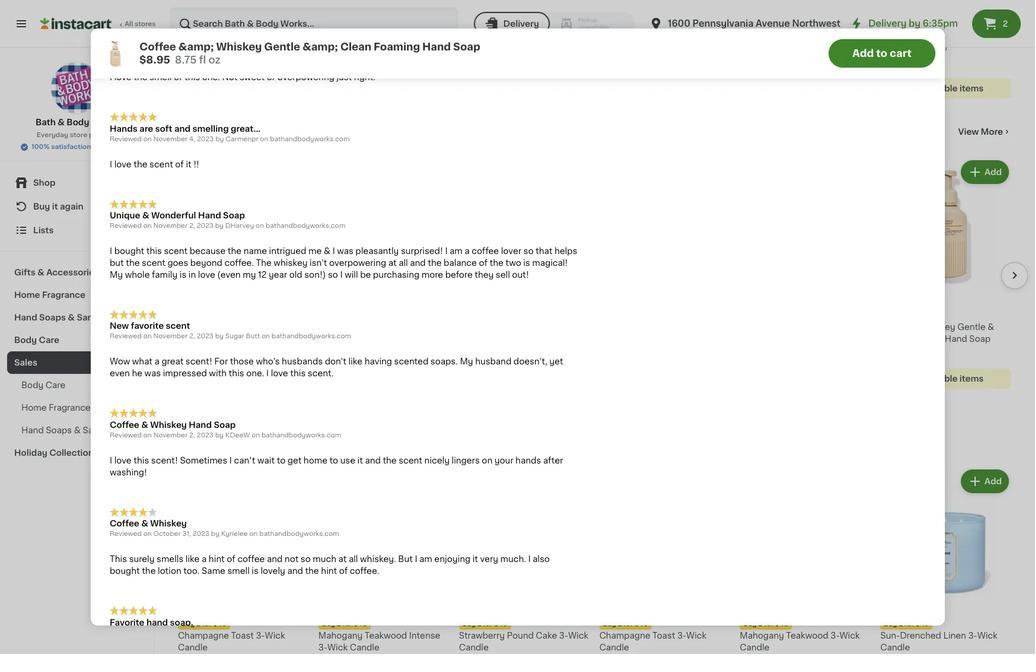 Task type: locate. For each thing, give the bounding box(es) containing it.
hand inside coffee & whiskey hand soap reviewed on november 2, 2023 by kdeew on bathandbodyworks.com
[[189, 421, 212, 429]]

1 vertical spatial coffee
[[237, 555, 265, 564]]

body for second body care "link" from the bottom
[[14, 336, 37, 344]]

foaming up great
[[178, 335, 214, 343]]

whiskey up i love the smell of this one. not sweet or overpowering just right.
[[216, 42, 262, 52]]

coffee inside coffee &amp; whiskey gentle &amp; clean foaming hand soap $8.95 8.75 fl oz
[[139, 42, 176, 52]]

8.75 fl oz for crisp morning air gentle foaming hand soap
[[319, 358, 348, 364]]

gentle inside coffee &amp; whiskey gentle &amp; clean foaming hand soap $8.95 8.75 fl oz
[[264, 42, 300, 52]]

many down cart on the right top of the page
[[893, 65, 912, 72]]

1 buy 2 for $40 mahogany teakwood intense 3-wick candle from the top
[[319, 8, 441, 38]]

product group containing champagne toast gentle foaming hand soap
[[178, 158, 309, 389]]

i up balance
[[445, 247, 448, 256]]

14.5 oz for strawberry pound cake 3-wick candle
[[459, 53, 482, 60]]

2 vertical spatial body
[[21, 381, 43, 389]]

0 horizontal spatial scent!
[[151, 457, 178, 465]]

2 vertical spatial so
[[301, 555, 311, 564]]

all stores link
[[40, 7, 157, 40]]

soap up kdeew
[[214, 421, 236, 429]]

2 vertical spatial soaps
[[46, 426, 72, 435]]

2, inside unique & wonderful hand soap reviewed on november 2, 2023 by dharvey on bathandbodyworks.com
[[189, 223, 195, 229]]

too.
[[183, 567, 199, 576]]

see for the see eligible items button underneath coffee & whiskey gentle & clean foaming hand soap
[[909, 374, 925, 383]]

clean for &amp;
[[340, 42, 371, 52]]

clean inside coffee &amp; whiskey gentle &amp; clean foaming hand soap $8.95 8.75 fl oz
[[340, 42, 371, 52]]

reviewed inside "hands are soft and smelling great... reviewed on november 4, 2023 by carmenpr on bathandbodyworks.com"
[[110, 136, 141, 143]]

november inside love it! reviewed on november 4, 2023 by sue 1 on bathandbodyworks.com
[[153, 49, 187, 56]]

what
[[132, 358, 152, 366]]

by left the 'kyrielee'
[[211, 531, 219, 538]]

bathandbodyworks.com inside love it! reviewed on november 4, 2023 by sue 1 on bathandbodyworks.com
[[254, 49, 334, 56]]

0 vertical spatial add button
[[963, 161, 1009, 183]]

1 horizontal spatial coffee.
[[350, 567, 379, 576]]

whiskey inside coffee & whiskey hand soap reviewed on november 2, 2023 by kdeew on bathandbodyworks.com
[[150, 421, 187, 429]]

soaps
[[216, 125, 257, 138], [39, 313, 66, 322], [46, 426, 72, 435]]

1 horizontal spatial at
[[388, 259, 397, 267]]

5 november from the top
[[153, 432, 187, 439]]

much
[[313, 555, 336, 564]]

reviewed down 'unique'
[[110, 223, 141, 229]]

bath & body works logo image
[[51, 62, 103, 114]]

cake
[[536, 18, 558, 27], [536, 632, 558, 640]]

2 vertical spatial sanitizers
[[83, 426, 124, 435]]

2, up impressed
[[189, 334, 195, 340]]

gifts & accessories
[[14, 268, 99, 277]]

scent! inside wow what a great scent! for those who's husbands don't like having scented soaps. my husband doesn't, yet even he was impressed with this one. i love this scent.
[[185, 358, 212, 366]]

on right 1
[[244, 49, 252, 56]]

2 many in stock from the left
[[893, 65, 940, 72]]

sue
[[225, 49, 238, 56]]

0 horizontal spatial hint
[[209, 555, 225, 564]]

by left the dharvey
[[215, 223, 223, 229]]

0 vertical spatial home fragrance link
[[7, 284, 147, 306]]

2, up sometimes
[[189, 432, 195, 439]]

8.75 fl oz up scent.
[[319, 358, 348, 364]]

2,
[[189, 223, 195, 229], [189, 334, 195, 340], [189, 432, 195, 439]]

in down beyond
[[188, 271, 196, 279]]

in down love it! reviewed on november 4, 2023 by sue 1 on bathandbodyworks.com at the left
[[210, 65, 216, 72]]

everyday
[[37, 132, 68, 138]]

1 vertical spatial home fragrance
[[21, 404, 91, 412]]

love inside i bought this scent because the name intrigued me & i was pleasantly surprised! i am a coffee lover so that helps but the scent goes beyond coffee. the whiskey isn't overpowering at all and the balance of the two is magical! my whole family is in love (even my 12 year old son!) so i will be purchasing more before they sell out!
[[198, 271, 215, 279]]

8.75 fl oz for champagne toast gentle foaming hand soap
[[178, 358, 208, 364]]

fl inside coffee &amp; whiskey gentle &amp; clean foaming hand soap $8.95 8.75 fl oz
[[199, 55, 206, 65]]

1 horizontal spatial scent!
[[185, 358, 212, 366]]

hand soaps & sanitizers link
[[178, 124, 339, 139], [7, 306, 147, 329], [7, 419, 147, 442]]

5
[[618, 8, 623, 14]]

add inside button
[[853, 49, 874, 58]]

this surely smells like a hint of coffee and not so much at all whiskey.  but i am enjoying it very much.  i also bought the lotion too.  same smell is lovely and the hint of coffee.
[[110, 555, 550, 576]]

on left your
[[482, 457, 493, 465]]

all for all items
[[178, 420, 195, 432]]

see for the see eligible items button underneath "those"
[[206, 374, 222, 383]]

2 vertical spatial fragrance
[[49, 404, 91, 412]]

1 vertical spatial was
[[144, 370, 161, 378]]

1 reviewed from the top
[[110, 49, 141, 56]]

1 vertical spatial cake
[[536, 632, 558, 640]]

i down 'who's'
[[266, 370, 269, 378]]

and
[[174, 125, 190, 133], [410, 259, 426, 267], [365, 457, 381, 465], [267, 555, 282, 564], [287, 567, 303, 576]]

3 8.75 fl oz from the left
[[459, 358, 489, 364]]

2 november from the top
[[153, 136, 187, 143]]

3 november from the top
[[153, 223, 187, 229]]

0 vertical spatial a
[[465, 247, 470, 256]]

1 vertical spatial so
[[328, 271, 338, 279]]

3- inside sun-drenched linen 3-wick candle
[[969, 632, 978, 640]]

2023 inside unique & wonderful hand soap reviewed on november 2, 2023 by dharvey on bathandbodyworks.com
[[197, 223, 213, 229]]

1 vertical spatial soaps
[[39, 313, 66, 322]]

home fragrance for &
[[14, 291, 85, 299]]

on up 'washing!'
[[143, 432, 151, 439]]

soap down $8.95 element
[[970, 335, 991, 343]]

see eligible items button down "mahogany teakwood intense 3-wick candle" "button"
[[740, 64, 872, 84]]

foaming
[[374, 42, 420, 52], [178, 335, 214, 343], [319, 335, 355, 343], [907, 335, 943, 343]]

0 vertical spatial am
[[450, 247, 463, 256]]

a up same
[[202, 555, 206, 564]]

2023 up because
[[197, 223, 213, 229]]

gentle down $8.95 element
[[958, 323, 986, 331]]

many for mahogany teakwood 3-wick candle
[[893, 65, 912, 72]]

gentle inside coffee & whiskey gentle & clean foaming hand soap
[[958, 323, 986, 331]]

all
[[125, 21, 133, 27], [178, 420, 195, 432]]

whiskey for &
[[921, 323, 956, 331]]

hand soaps & sanitizers link down sweet
[[178, 124, 339, 139]]

0 horizontal spatial all
[[349, 555, 358, 564]]

coffee up they
[[472, 247, 499, 256]]

coffee
[[139, 42, 176, 52], [881, 323, 910, 331], [110, 421, 139, 429], [110, 520, 139, 528]]

love for whiskey
[[114, 457, 131, 465]]

whole
[[125, 271, 150, 279]]

3 14.5 from the left
[[459, 53, 473, 60]]

0 horizontal spatial my
[[110, 271, 123, 279]]

4, down smelling
[[189, 136, 195, 143]]

on right butt
[[261, 334, 270, 340]]

1 vertical spatial hand soaps & sanitizers
[[14, 313, 119, 322]]

overpowering up will
[[329, 259, 386, 267]]

1 vertical spatial at
[[338, 555, 347, 564]]

was up will
[[337, 247, 353, 256]]

2023 up sometimes
[[197, 432, 213, 439]]

coffee. up the my
[[224, 259, 254, 267]]

i inside wow what a great scent! for those who's husbands don't like having scented soaps. my husband doesn't, yet even he was impressed with this one. i love this scent.
[[266, 370, 269, 378]]

my inside wow what a great scent! for those who's husbands don't like having scented soaps. my husband doesn't, yet even he was impressed with this one. i love this scent.
[[460, 358, 473, 366]]

0 horizontal spatial a
[[154, 358, 159, 366]]

buy 2 for $40 mahogany teakwood 3-wick candle
[[740, 621, 861, 652]]

nicely
[[424, 457, 450, 465]]

1 14.5 from the left
[[178, 53, 192, 60]]

was inside i bought this scent because the name intrigued me & i was pleasantly surprised! i am a coffee lover so that helps but the scent goes beyond coffee. the whiskey isn't overpowering at all and the balance of the two is magical! my whole family is in love (even my 12 year old son!) so i will be purchasing more before they sell out!
[[337, 247, 353, 256]]

$8.95 element
[[881, 294, 1012, 309]]

1 strawberry from the top
[[459, 18, 505, 27]]

all for all stores
[[125, 21, 133, 27]]

0 vertical spatial buy 2 for $40 mahogany teakwood intense 3-wick candle
[[319, 8, 441, 38]]

0 vertical spatial at
[[388, 259, 397, 267]]

1 vertical spatial am
[[419, 555, 432, 564]]

mahogany
[[319, 18, 363, 27], [740, 18, 785, 27], [881, 18, 925, 27], [319, 632, 363, 640], [740, 632, 785, 640]]

14.5 oz down delivery button
[[459, 53, 482, 60]]

bought down this
[[110, 567, 140, 576]]

whiskey inside coffee &amp; whiskey gentle &amp; clean foaming hand soap $8.95 8.75 fl oz
[[216, 42, 262, 52]]

am up balance
[[450, 247, 463, 256]]

1 vertical spatial body care
[[21, 381, 65, 389]]

was inside wow what a great scent! for those who's husbands don't like having scented soaps. my husband doesn't, yet even he was impressed with this one. i love this scent.
[[144, 370, 161, 378]]

see for the see eligible items button underneath 1
[[206, 84, 222, 92]]

2 stock from the left
[[921, 65, 940, 72]]

2 horizontal spatial a
[[465, 247, 470, 256]]

2 vertical spatial add
[[985, 477, 1003, 485]]

see for the see eligible items button under (1.08k)
[[909, 84, 925, 92]]

items for the see eligible items button under (1.08k)
[[960, 84, 984, 92]]

coffee for coffee & whiskey hand soap reviewed on november 2, 2023 by kdeew on bathandbodyworks.com
[[110, 421, 139, 429]]

★★★★★
[[110, 26, 157, 35], [110, 26, 157, 35], [178, 42, 220, 50], [178, 42, 220, 50], [319, 42, 360, 50], [319, 42, 360, 50], [459, 42, 501, 50], [459, 42, 501, 50], [881, 42, 923, 50], [881, 42, 923, 50], [110, 113, 157, 122], [110, 113, 157, 122], [110, 200, 157, 209], [110, 200, 157, 209], [110, 310, 157, 320], [110, 310, 157, 320], [110, 409, 157, 418], [110, 409, 157, 418], [110, 508, 157, 517], [110, 508, 157, 517], [110, 606, 157, 616], [110, 606, 157, 616]]

2023 right 31,
[[193, 531, 209, 538]]

0 vertical spatial pound
[[507, 18, 534, 27]]

foaming inside coffee &amp; whiskey gentle &amp; clean foaming hand soap $8.95 8.75 fl oz
[[374, 42, 420, 52]]

2 8.75 fl oz from the left
[[319, 358, 348, 364]]

by left sugar
[[215, 334, 223, 340]]

stock for mahogany teakwood 3-wick candle
[[921, 65, 940, 72]]

see eligible items button down "those"
[[178, 368, 309, 389]]

2023 inside "hands are soft and smelling great... reviewed on november 4, 2023 by carmenpr on bathandbodyworks.com"
[[197, 136, 214, 143]]

scent! left sometimes
[[151, 457, 178, 465]]

see for the see eligible items button under "mahogany teakwood intense 3-wick candle" "button"
[[768, 70, 784, 78]]

by
[[909, 19, 921, 28], [215, 49, 224, 56], [215, 136, 224, 143], [215, 223, 223, 229], [215, 334, 223, 340], [215, 432, 223, 439], [211, 531, 219, 538]]

and right soft
[[174, 125, 190, 133]]

2 many from the left
[[893, 65, 912, 72]]

washing!
[[110, 469, 147, 477]]

by left sue at the left
[[215, 49, 224, 56]]

0 horizontal spatial in
[[188, 271, 196, 279]]

so right not at the bottom left of the page
[[301, 555, 311, 564]]

14.5 oz for champagne toast 3-wick candle
[[178, 53, 201, 60]]

100% satisfaction guarantee
[[32, 144, 127, 150]]

4 14.5 oz from the left
[[881, 53, 904, 60]]

the up the sell
[[490, 259, 504, 267]]

home fragrance link for body care
[[7, 397, 147, 419]]

product group
[[178, 0, 309, 98], [319, 0, 450, 84], [459, 0, 590, 84], [600, 0, 731, 98], [740, 0, 872, 84], [881, 0, 1012, 98], [178, 158, 309, 389], [319, 158, 450, 389], [881, 158, 1012, 389], [881, 467, 1012, 654]]

0 horizontal spatial like
[[185, 555, 199, 564]]

1 vertical spatial sanitizers
[[77, 313, 119, 322]]

coffee
[[472, 247, 499, 256], [237, 555, 265, 564]]

coffee.
[[224, 259, 254, 267], [350, 567, 379, 576]]

many in stock
[[190, 65, 237, 72], [893, 65, 940, 72]]

kdeew
[[225, 432, 250, 439]]

2 horizontal spatial is
[[523, 259, 530, 267]]

product group containing champagne toast 3-wick candle
[[178, 0, 309, 98]]

0 vertical spatial buy 2 for $40 strawberry pound cake 3-wick candle
[[459, 8, 589, 38]]

None search field
[[170, 7, 459, 40]]

0 vertical spatial body care link
[[7, 329, 147, 351]]

2, inside new favorite scent reviewed on november 2, 2023 by sugar butt on bathandbodyworks.com
[[189, 334, 195, 340]]

view
[[959, 127, 980, 136]]

1 14.5 oz from the left
[[178, 53, 201, 60]]

1 many from the left
[[190, 65, 209, 72]]

body care link up wow
[[7, 329, 147, 351]]

$26.95 element
[[881, 603, 1012, 618]]

0 vertical spatial fragrance
[[600, 30, 642, 38]]

1 vertical spatial one.
[[246, 370, 264, 378]]

see down coffee & whiskey gentle & clean foaming hand soap
[[909, 374, 925, 383]]

it inside this surely smells like a hint of coffee and not so much at all whiskey.  but i am enjoying it very much.  i also bought the lotion too.  same smell is lovely and the hint of coffee.
[[473, 555, 478, 564]]

candle inside "mahogany teakwood intense 3-wick candle"
[[772, 30, 802, 38]]

hand inside coffee &amp; whiskey gentle &amp; clean foaming hand soap $8.95 8.75 fl oz
[[422, 42, 451, 52]]

2023 down smelling
[[197, 136, 214, 143]]

item carousel region
[[178, 153, 1029, 410]]

3- inside buy 2 for $40 mahogany teakwood 3-wick candle
[[831, 632, 840, 640]]

because
[[190, 247, 225, 256]]

fragrance inside the buy 5 for $30 champagne toast wallflowers fragrance refill
[[600, 30, 642, 38]]

see for the see eligible items button below (4.61k)
[[346, 70, 363, 78]]

0 horizontal spatial stock
[[218, 65, 237, 72]]

see for the see eligible items button below refill
[[628, 84, 644, 92]]

14.5 oz up "just"
[[319, 53, 342, 60]]

1 vertical spatial buy 2 for $40 strawberry pound cake 3-wick candle
[[459, 621, 589, 652]]

1 vertical spatial body care link
[[7, 374, 147, 397]]

wow what a great scent! for those who's husbands don't like having scented soaps. my husband doesn't, yet even he was impressed with this one. i love this scent.
[[110, 358, 563, 378]]

items for the see eligible items button below refill
[[679, 84, 703, 92]]

love inside 'i love this scent! sometimes i can't wait to get home to use it and the scent nicely lingers on your hands after washing!'
[[114, 457, 131, 465]]

stock up not
[[218, 65, 237, 72]]

and right use at the left bottom of the page
[[365, 457, 381, 465]]

i bought this scent because the name intrigued me & i was pleasantly surprised! i am a coffee lover so that helps but the scent goes beyond coffee. the whiskey isn't overpowering at all and the balance of the two is magical! my whole family is in love (even my 12 year old son!) so i will be purchasing more before they sell out!
[[110, 247, 577, 279]]

i left will
[[340, 271, 343, 279]]

a
[[465, 247, 470, 256], [154, 358, 159, 366], [202, 555, 206, 564]]

1 horizontal spatial hint
[[321, 567, 337, 576]]

delivery
[[869, 19, 907, 28], [504, 20, 539, 28]]

4,
[[189, 49, 195, 56], [189, 136, 195, 143]]

wallflowers
[[678, 18, 726, 27]]

1 vertical spatial bought
[[110, 567, 140, 576]]

after
[[543, 457, 563, 465]]

fl left sue at the left
[[199, 55, 206, 65]]

bathandbodyworks.com inside new favorite scent reviewed on november 2, 2023 by sugar butt on bathandbodyworks.com
[[271, 334, 351, 340]]

gentle for coffee &amp; whiskey gentle &amp; clean foaming hand soap $8.95 8.75 fl oz
[[264, 42, 300, 52]]

1 november from the top
[[153, 49, 187, 56]]

service type group
[[474, 12, 635, 36]]

gentle up butt
[[256, 323, 284, 331]]

wick inside buy 2 for $40 mahogany teakwood 3-wick candle
[[840, 632, 861, 640]]

gentle for coffee & whiskey gentle & clean foaming hand soap
[[958, 323, 986, 331]]

all items
[[178, 420, 235, 432]]

soap up "those"
[[241, 335, 262, 343]]

home up holiday
[[21, 404, 47, 412]]

who's
[[256, 358, 280, 366]]

hand soaps & sanitizers link for body care
[[7, 419, 147, 442]]

home
[[304, 457, 327, 465]]

0 vertical spatial all
[[399, 259, 408, 267]]

bathandbodyworks.com inside coffee & whiskey reviewed on october 31, 2023 by kyrielee on bathandbodyworks.com
[[259, 531, 339, 538]]

body
[[67, 118, 89, 126], [14, 336, 37, 344], [21, 381, 43, 389]]

one. down 'who's'
[[246, 370, 264, 378]]

0 vertical spatial hint
[[209, 555, 225, 564]]

2023 inside coffee & whiskey hand soap reviewed on november 2, 2023 by kdeew on bathandbodyworks.com
[[197, 432, 213, 439]]

4 reviewed from the top
[[110, 334, 141, 340]]

0 vertical spatial all
[[125, 21, 133, 27]]

soap down delivery button
[[453, 42, 480, 52]]

1
[[240, 49, 242, 56]]

delivery by 6:35pm
[[869, 19, 959, 28]]

scent inside 'i love this scent! sometimes i can't wait to get home to use it and the scent nicely lingers on your hands after washing!'
[[399, 457, 422, 465]]

stock for champagne toast 3-wick candle
[[218, 65, 237, 72]]

body up sales
[[14, 336, 37, 344]]

2 buy 2 for $40 strawberry pound cake 3-wick candle from the top
[[459, 621, 589, 652]]

coffee inside coffee & whiskey hand soap reviewed on november 2, 2023 by kdeew on bathandbodyworks.com
[[110, 421, 139, 429]]

to
[[877, 49, 888, 58], [277, 457, 285, 465], [329, 457, 338, 465]]

soaps.
[[431, 358, 458, 366]]

gentle up or
[[264, 42, 300, 52]]

1 vertical spatial home
[[21, 404, 47, 412]]

product group containing champagne toast wallflowers fragrance refill
[[600, 0, 731, 98]]

8.75 fl oz inside button
[[459, 358, 489, 364]]

1 vertical spatial clean
[[881, 335, 905, 343]]

2 14.5 oz from the left
[[319, 53, 342, 60]]

this down "those"
[[229, 370, 244, 378]]

0 horizontal spatial coffee.
[[224, 259, 254, 267]]

gifts & accessories link
[[7, 261, 147, 284]]

at right the much
[[338, 555, 347, 564]]

1 vertical spatial home fragrance link
[[7, 397, 147, 419]]

hand inside 'champagne toast gentle foaming hand soap'
[[216, 335, 239, 343]]

my down but
[[110, 271, 123, 279]]

reviewed inside love it! reviewed on november 4, 2023 by sue 1 on bathandbodyworks.com
[[110, 49, 141, 56]]

soap down air
[[381, 335, 403, 343]]

(even
[[217, 271, 241, 279]]

0 horizontal spatial so
[[301, 555, 311, 564]]

4 november from the top
[[153, 334, 187, 340]]

hint down the much
[[321, 567, 337, 576]]

0 vertical spatial cake
[[536, 18, 558, 27]]

2 horizontal spatial 8.75 fl oz
[[459, 358, 489, 364]]

product group containing strawberry pound cake 3-wick candle
[[459, 0, 590, 84]]

many down love it! reviewed on november 4, 2023 by sue 1 on bathandbodyworks.com at the left
[[190, 65, 209, 72]]

toast
[[231, 18, 254, 27], [653, 18, 676, 27], [231, 323, 254, 331], [231, 632, 254, 640], [653, 632, 676, 640]]

1 vertical spatial is
[[179, 271, 186, 279]]

delivery inside delivery button
[[504, 20, 539, 28]]

love for soft
[[114, 160, 131, 169]]

bought up but
[[114, 247, 144, 256]]

6 reviewed from the top
[[110, 531, 141, 538]]

a right the what
[[154, 358, 159, 366]]

intense inside "mahogany teakwood intense 3-wick candle"
[[831, 18, 862, 27]]

reviewed inside coffee & whiskey reviewed on october 31, 2023 by kyrielee on bathandbodyworks.com
[[110, 531, 141, 538]]

wow
[[110, 358, 130, 366]]

2, inside coffee & whiskey hand soap reviewed on november 2, 2023 by kdeew on bathandbodyworks.com
[[189, 432, 195, 439]]

1600 pennsylvania avenue northwest button
[[649, 7, 841, 40]]

0 vertical spatial body
[[67, 118, 89, 126]]

0 vertical spatial home fragrance
[[14, 291, 85, 299]]

4 14.5 from the left
[[881, 53, 895, 60]]

by inside coffee & whiskey reviewed on october 31, 2023 by kyrielee on bathandbodyworks.com
[[211, 531, 219, 538]]

2 4, from the top
[[189, 136, 195, 143]]

overpowering inside i bought this scent because the name intrigued me & i was pleasantly surprised! i am a coffee lover so that helps but the scent goes beyond coffee. the whiskey isn't overpowering at all and the balance of the two is magical! my whole family is in love (even my 12 year old son!) so i will be purchasing more before they sell out!
[[329, 259, 386, 267]]

my inside i bought this scent because the name intrigued me & i was pleasantly surprised! i am a coffee lover so that helps but the scent goes beyond coffee. the whiskey isn't overpowering at all and the balance of the two is magical! my whole family is in love (even my 12 year old son!) so i will be purchasing more before they sell out!
[[110, 271, 123, 279]]

14.5 oz for mahogany teakwood 3-wick candle
[[881, 53, 904, 60]]

it inside "link"
[[52, 202, 58, 211]]

1 horizontal spatial my
[[460, 358, 473, 366]]

fragrance for gifts & accessories
[[42, 291, 85, 299]]

0 vertical spatial 2,
[[189, 223, 195, 229]]

hint up same
[[209, 555, 225, 564]]

2 inside buy 2 for $40 mahogany teakwood 3-wick candle
[[759, 621, 763, 628]]

fl up impressed
[[194, 358, 198, 364]]

bath & body works link
[[36, 62, 118, 128]]

1 vertical spatial smell
[[227, 567, 250, 576]]

buy inside "link"
[[33, 202, 50, 211]]

see down cart on the right top of the page
[[909, 84, 925, 92]]

1 vertical spatial coffee.
[[350, 567, 379, 576]]

4, inside "hands are soft and smelling great... reviewed on november 4, 2023 by carmenpr on bathandbodyworks.com"
[[189, 136, 195, 143]]

0 horizontal spatial all
[[125, 21, 133, 27]]

one.
[[202, 73, 220, 82], [246, 370, 264, 378]]

love
[[110, 38, 130, 46]]

coffee inside i bought this scent because the name intrigued me & i was pleasantly surprised! i am a coffee lover so that helps but the scent goes beyond coffee. the whiskey isn't overpowering at all and the balance of the two is magical! my whole family is in love (even my 12 year old son!) so i will be purchasing more before they sell out!
[[472, 247, 499, 256]]

many
[[190, 65, 209, 72], [893, 65, 912, 72]]

add
[[853, 49, 874, 58], [985, 168, 1003, 176], [985, 477, 1003, 485]]

november down soft
[[153, 136, 187, 143]]

on down great... on the left of page
[[260, 136, 268, 143]]

whiskey up october
[[150, 520, 187, 528]]

crisp morning air gentle foaming hand soap
[[319, 323, 421, 343]]

1 vertical spatial scent!
[[151, 457, 178, 465]]

product group containing mahogany teakwood 3-wick candle
[[881, 0, 1012, 98]]

2 reviewed from the top
[[110, 136, 141, 143]]

2, for wonderful
[[189, 223, 195, 229]]

home fragrance link for gifts & accessories
[[7, 284, 147, 306]]

coffee & whiskey gentle & clean foaming hand soap button
[[881, 158, 1012, 366]]

scented
[[394, 358, 428, 366]]

1 horizontal spatial 8.75 fl oz
[[319, 358, 348, 364]]

delivery inside delivery by 6:35pm link
[[869, 19, 907, 28]]

0 vertical spatial coffee
[[472, 247, 499, 256]]

1 4, from the top
[[189, 49, 195, 56]]

14.5 oz for mahogany teakwood intense 3-wick candle
[[319, 53, 342, 60]]

3 14.5 oz from the left
[[459, 53, 482, 60]]

1 vertical spatial 4,
[[189, 136, 195, 143]]

0 horizontal spatial many in stock
[[190, 65, 237, 72]]

it left very
[[473, 555, 478, 564]]

scent inside new favorite scent reviewed on november 2, 2023 by sugar butt on bathandbodyworks.com
[[166, 322, 190, 331]]

2023 inside coffee & whiskey reviewed on october 31, 2023 by kyrielee on bathandbodyworks.com
[[193, 531, 209, 538]]

not
[[285, 555, 298, 564]]

1 vertical spatial buy 2 for $40 mahogany teakwood intense 3-wick candle
[[319, 621, 441, 652]]

is inside this surely smells like a hint of coffee and not so much at all whiskey.  but i am enjoying it very much.  i also bought the lotion too.  same smell is lovely and the hint of coffee.
[[252, 567, 258, 576]]

$40 inside buy 2 for $40 mahogany teakwood 3-wick candle
[[776, 621, 789, 628]]

husbands
[[282, 358, 323, 366]]

many in stock for mahogany teakwood 3-wick candle
[[893, 65, 940, 72]]

2 vertical spatial hand soaps & sanitizers
[[21, 426, 124, 435]]

magical!
[[532, 259, 568, 267]]

holiday
[[14, 449, 47, 457]]

1 vertical spatial overpowering
[[329, 259, 386, 267]]

0 vertical spatial smell
[[149, 73, 172, 82]]

by inside love it! reviewed on november 4, 2023 by sue 1 on bathandbodyworks.com
[[215, 49, 224, 56]]

fl
[[199, 55, 206, 65], [194, 358, 198, 364], [334, 358, 339, 364], [475, 358, 479, 364]]

2, for whiskey
[[189, 432, 195, 439]]

everyday store prices link
[[37, 131, 117, 140]]

8.75
[[175, 55, 196, 65], [178, 358, 192, 364], [319, 358, 333, 364], [459, 358, 473, 364]]

1 horizontal spatial a
[[202, 555, 206, 564]]

prices
[[89, 132, 110, 138]]

by inside new favorite scent reviewed on november 2, 2023 by sugar butt on bathandbodyworks.com
[[215, 334, 223, 340]]

stock down (1.08k)
[[921, 65, 940, 72]]

november inside "hands are soft and smelling great... reviewed on november 4, 2023 by carmenpr on bathandbodyworks.com"
[[153, 136, 187, 143]]

bath & body works
[[36, 118, 118, 126]]

(1.08k)
[[925, 44, 948, 50]]

champagne toast gentle foaming hand soap
[[178, 323, 284, 343]]

0 vertical spatial is
[[523, 259, 530, 267]]

2 horizontal spatial to
[[877, 49, 888, 58]]

soaps for body care
[[46, 426, 72, 435]]

many in stock down cart on the right top of the page
[[893, 65, 940, 72]]

lists
[[33, 226, 54, 234]]

1 body care link from the top
[[7, 329, 147, 351]]

gentle inside 'champagne toast gentle foaming hand soap'
[[256, 323, 284, 331]]

1 vertical spatial pound
[[507, 632, 534, 640]]

1 horizontal spatial is
[[252, 567, 258, 576]]

3 reviewed from the top
[[110, 223, 141, 229]]

0 horizontal spatial delivery
[[504, 20, 539, 28]]

1 horizontal spatial many
[[893, 65, 912, 72]]

$8.95
[[139, 55, 170, 65]]

1 cake from the top
[[536, 18, 558, 27]]

november up sometimes
[[153, 432, 187, 439]]

scent left nicely
[[399, 457, 422, 465]]

0 vertical spatial scent!
[[185, 358, 212, 366]]

2 body care link from the top
[[7, 374, 147, 397]]

0 horizontal spatial one.
[[202, 73, 220, 82]]

hands
[[516, 457, 541, 465]]

of
[[174, 73, 182, 82], [175, 160, 184, 169], [479, 259, 488, 267], [227, 555, 235, 564], [339, 567, 348, 576]]

body care link
[[7, 329, 147, 351], [7, 374, 147, 397]]

0 vertical spatial strawberry
[[459, 18, 505, 27]]

&amp;
[[178, 42, 214, 52], [302, 42, 338, 52]]

1 home fragrance link from the top
[[7, 284, 147, 306]]

all up purchasing
[[399, 259, 408, 267]]

&
[[58, 118, 65, 126], [260, 125, 271, 138], [142, 212, 149, 220], [324, 247, 330, 256], [37, 268, 44, 277], [68, 313, 75, 322], [912, 323, 919, 331], [988, 323, 995, 331], [141, 421, 148, 429], [74, 426, 81, 435], [141, 520, 148, 528]]

so
[[524, 247, 534, 256], [328, 271, 338, 279], [301, 555, 311, 564]]

1 vertical spatial all
[[178, 420, 195, 432]]

items for the see eligible items button underneath 1
[[257, 84, 281, 92]]

fragrance down gifts & accessories
[[42, 291, 85, 299]]

2 inside button
[[1003, 20, 1009, 28]]

0 vertical spatial home
[[14, 291, 40, 299]]

whiskey inside coffee & whiskey gentle & clean foaming hand soap
[[921, 323, 956, 331]]

whiskey for &amp;
[[216, 42, 262, 52]]

1 horizontal spatial all
[[399, 259, 408, 267]]

see eligible items button
[[319, 64, 450, 84], [740, 64, 872, 84], [178, 78, 309, 98], [600, 78, 731, 98], [881, 78, 1012, 98], [178, 368, 309, 389], [881, 368, 1012, 389]]

2 14.5 from the left
[[319, 53, 332, 60]]

1 horizontal spatial like
[[348, 358, 363, 366]]

bathandbodyworks.com inside coffee & whiskey hand soap reviewed on november 2, 2023 by kdeew on bathandbodyworks.com
[[261, 432, 341, 439]]

1 stock from the left
[[218, 65, 237, 72]]

1 2, from the top
[[189, 223, 195, 229]]

many for champagne toast 3-wick candle
[[190, 65, 209, 72]]

soap up the dharvey
[[223, 212, 245, 220]]

candle inside the "mahogany teakwood 3-wick candle"
[[881, 30, 911, 38]]

1 vertical spatial like
[[185, 555, 199, 564]]

0 horizontal spatial is
[[179, 271, 186, 279]]

2 &amp; from the left
[[302, 42, 338, 52]]

1 many in stock from the left
[[190, 65, 237, 72]]

0 vertical spatial one.
[[202, 73, 220, 82]]

0 vertical spatial coffee.
[[224, 259, 254, 267]]

8.75 fl oz right soaps.
[[459, 358, 489, 364]]

5 reviewed from the top
[[110, 432, 141, 439]]

1 vertical spatial a
[[154, 358, 159, 366]]

3 2, from the top
[[189, 432, 195, 439]]

soap.
[[170, 619, 193, 627]]

gentle inside crisp morning air gentle foaming hand soap
[[393, 323, 421, 331]]

see down refill
[[628, 84, 644, 92]]

and inside i bought this scent because the name intrigued me & i was pleasantly surprised! i am a coffee lover so that helps but the scent goes beyond coffee. the whiskey isn't overpowering at all and the balance of the two is magical! my whole family is in love (even my 12 year old son!) so i will be purchasing more before they sell out!
[[410, 259, 426, 267]]

intense
[[409, 18, 441, 27], [831, 18, 862, 27], [409, 632, 441, 640]]

0 vertical spatial add
[[853, 49, 874, 58]]

see eligible items down refill
[[628, 84, 703, 92]]

hand inside coffee & whiskey gentle & clean foaming hand soap
[[946, 335, 968, 343]]

8.75 fl oz up impressed
[[178, 358, 208, 364]]

1 vertical spatial all
[[349, 555, 358, 564]]

at up purchasing
[[388, 259, 397, 267]]

coffee inside coffee & whiskey reviewed on october 31, 2023 by kyrielee on bathandbodyworks.com
[[110, 520, 139, 528]]

items for the see eligible items button below (4.61k)
[[398, 70, 422, 78]]

1 8.75 fl oz from the left
[[178, 358, 208, 364]]

foaming inside crisp morning air gentle foaming hand soap
[[319, 335, 355, 343]]

2 home fragrance link from the top
[[7, 397, 147, 419]]

the down the much
[[305, 567, 319, 576]]

is down the 'goes'
[[179, 271, 186, 279]]

1 horizontal spatial one.
[[246, 370, 264, 378]]

2 vertical spatial is
[[252, 567, 258, 576]]

2 2, from the top
[[189, 334, 195, 340]]

1 vertical spatial 2,
[[189, 334, 195, 340]]

is left lovely
[[252, 567, 258, 576]]

november inside new favorite scent reviewed on november 2, 2023 by sugar butt on bathandbodyworks.com
[[153, 334, 187, 340]]



Task type: describe. For each thing, give the bounding box(es) containing it.
0 vertical spatial hand soaps & sanitizers link
[[178, 124, 339, 139]]

at inside this surely smells like a hint of coffee and not so much at all whiskey.  but i am enjoying it very much.  i also bought the lotion too.  same smell is lovely and the hint of coffee.
[[338, 555, 347, 564]]

for inside the buy 5 for $30 champagne toast wallflowers fragrance refill
[[624, 8, 634, 14]]

teakwood inside buy 2 for $40 mahogany teakwood 3-wick candle
[[787, 632, 829, 640]]

delivery by 6:35pm link
[[850, 17, 959, 31]]

coffee for coffee & whiskey gentle & clean foaming hand soap
[[881, 323, 910, 331]]

add inside the item carousel region
[[985, 168, 1003, 176]]

teakwood inside "mahogany teakwood intense 3-wick candle"
[[787, 18, 829, 27]]

8.75 inside coffee &amp; whiskey gentle &amp; clean foaming hand soap $8.95 8.75 fl oz
[[175, 55, 196, 65]]

1 add button from the top
[[963, 161, 1009, 183]]

foaming inside 'champagne toast gentle foaming hand soap'
[[178, 335, 214, 343]]

add to cart button
[[829, 39, 936, 68]]

the down surely
[[142, 567, 155, 576]]

the up whole
[[126, 259, 140, 267]]

2 button
[[973, 9, 1022, 38]]

see eligible items button down (4.61k)
[[319, 64, 450, 84]]

by inside coffee & whiskey hand soap reviewed on november 2, 2023 by kdeew on bathandbodyworks.com
[[215, 432, 223, 439]]

november inside coffee & whiskey hand soap reviewed on november 2, 2023 by kdeew on bathandbodyworks.com
[[153, 432, 187, 439]]

coffee for coffee & whiskey reviewed on october 31, 2023 by kyrielee on bathandbodyworks.com
[[110, 520, 139, 528]]

having
[[365, 358, 392, 366]]

the left name
[[228, 247, 241, 256]]

this left not
[[184, 73, 200, 82]]

enjoying
[[434, 555, 471, 564]]

by inside "hands are soft and smelling great... reviewed on november 4, 2023 by carmenpr on bathandbodyworks.com"
[[215, 136, 224, 143]]

accessories
[[46, 268, 99, 277]]

delivery for delivery
[[504, 20, 539, 28]]

wait
[[257, 457, 275, 465]]

two
[[506, 259, 521, 267]]

wick inside sun-drenched linen 3-wick candle
[[978, 632, 998, 640]]

shop link
[[7, 171, 147, 195]]

like inside this surely smells like a hint of coffee and not so much at all whiskey.  but i am enjoying it very much.  i also bought the lotion too.  same smell is lovely and the hint of coffee.
[[185, 555, 199, 564]]

see eligible items down (1.08k)
[[909, 84, 984, 92]]

0 vertical spatial soaps
[[216, 125, 257, 138]]

14.5 for mahogany teakwood 3-wick candle
[[881, 53, 895, 60]]

body for 1st body care "link" from the bottom
[[21, 381, 43, 389]]

the down $8.95
[[133, 73, 147, 82]]

the up more
[[428, 259, 442, 267]]

see eligible items down i love the smell of this one. not sweet or overpowering just right.
[[206, 84, 281, 92]]

& inside coffee & whiskey hand soap reviewed on november 2, 2023 by kdeew on bathandbodyworks.com
[[141, 421, 148, 429]]

reviewed inside coffee & whiskey hand soap reviewed on november 2, 2023 by kdeew on bathandbodyworks.com
[[110, 432, 141, 439]]

2 add button from the top
[[963, 470, 1009, 492]]

0 horizontal spatial smell
[[149, 73, 172, 82]]

home fragrance for care
[[21, 404, 91, 412]]

coffee. inside i bought this scent because the name intrigued me & i was pleasantly surprised! i am a coffee lover so that helps but the scent goes beyond coffee. the whiskey isn't overpowering at all and the balance of the two is magical! my whole family is in love (even my 12 year old son!) so i will be purchasing more before they sell out!
[[224, 259, 254, 267]]

yet
[[550, 358, 563, 366]]

me
[[308, 247, 322, 256]]

also
[[533, 555, 550, 564]]

drenched
[[901, 632, 942, 640]]

14.5 for champagne toast 3-wick candle
[[178, 53, 192, 60]]

get
[[288, 457, 301, 465]]

bought inside i bought this scent because the name intrigued me & i was pleasantly surprised! i am a coffee lover so that helps but the scent goes beyond coffee. the whiskey isn't overpowering at all and the balance of the two is magical! my whole family is in love (even my 12 year old son!) so i will be purchasing more before they sell out!
[[114, 247, 144, 256]]

refill
[[644, 30, 665, 38]]

bought inside this surely smells like a hint of coffee and not so much at all whiskey.  but i am enjoying it very much.  i also bought the lotion too.  same smell is lovely and the hint of coffee.
[[110, 567, 140, 576]]

i left "can't"
[[229, 457, 232, 465]]

fl inside button
[[475, 358, 479, 364]]

hand soaps & sanitizers for gifts & accessories
[[14, 313, 119, 322]]

and inside 'i love this scent! sometimes i can't wait to get home to use it and the scent nicely lingers on your hands after washing!'
[[365, 457, 381, 465]]

8.75 inside button
[[459, 358, 473, 364]]

lotion
[[158, 567, 181, 576]]

smells
[[156, 555, 183, 564]]

on right kdeew
[[251, 432, 260, 439]]

i down guarantee
[[110, 160, 112, 169]]

cart
[[890, 49, 912, 58]]

0 horizontal spatial to
[[277, 457, 285, 465]]

favorite hand soap.
[[110, 619, 193, 627]]

i up but
[[110, 247, 112, 256]]

goes
[[167, 259, 188, 267]]

sun-
[[881, 632, 901, 640]]

a inside this surely smells like a hint of coffee and not so much at all whiskey.  but i am enjoying it very much.  i also bought the lotion too.  same smell is lovely and the hint of coffee.
[[202, 555, 206, 564]]

14.5 for strawberry pound cake 3-wick candle
[[459, 53, 473, 60]]

november inside unique & wonderful hand soap reviewed on november 2, 2023 by dharvey on bathandbodyworks.com
[[153, 223, 187, 229]]

all stores
[[125, 21, 156, 27]]

they
[[475, 271, 494, 279]]

the inside 'i love this scent! sometimes i can't wait to get home to use it and the scent nicely lingers on your hands after washing!'
[[383, 457, 397, 465]]

8.75 up impressed
[[178, 358, 192, 364]]

hand inside crisp morning air gentle foaming hand soap
[[357, 335, 379, 343]]

hand soaps & sanitizers link for gifts & accessories
[[7, 306, 147, 329]]

fl right the husbands at the bottom of the page
[[334, 358, 339, 364]]

this down the husbands at the bottom of the page
[[290, 370, 306, 378]]

love inside wow what a great scent! for those who's husbands don't like having scented soaps. my husband doesn't, yet even he was impressed with this one. i love this scent.
[[271, 370, 288, 378]]

14.5 for mahogany teakwood intense 3-wick candle
[[319, 53, 332, 60]]

to inside button
[[877, 49, 888, 58]]

mahogany teakwood intense 3-wick candle button
[[740, 0, 872, 62]]

or
[[267, 73, 275, 82]]

see eligible items down "mahogany teakwood intense 3-wick candle" "button"
[[768, 70, 844, 78]]

great
[[161, 358, 183, 366]]

2023 inside new favorite scent reviewed on november 2, 2023 by sugar butt on bathandbodyworks.com
[[197, 334, 213, 340]]

0 vertical spatial body care
[[14, 336, 59, 344]]

eligible for the see eligible items button under (1.08k)
[[927, 84, 958, 92]]

oz inside 8.75 fl oz button
[[481, 358, 489, 364]]

northwest
[[793, 19, 841, 28]]

see eligible items button down (1.08k)
[[881, 78, 1012, 98]]

see eligible items button down 1
[[178, 78, 309, 98]]

hands are soft and smelling great... reviewed on november 4, 2023 by carmenpr on bathandbodyworks.com
[[110, 125, 350, 143]]

toast inside 'champagne toast gentle foaming hand soap'
[[231, 323, 254, 331]]

sanitizers for gifts & accessories
[[77, 313, 119, 322]]

of inside i bought this scent because the name intrigued me & i was pleasantly surprised! i am a coffee lover so that helps but the scent goes beyond coffee. the whiskey isn't overpowering at all and the balance of the two is magical! my whole family is in love (even my 12 year old son!) so i will be purchasing more before they sell out!
[[479, 259, 488, 267]]

view more
[[959, 127, 1004, 136]]

foaming inside coffee & whiskey gentle & clean foaming hand soap
[[907, 335, 943, 343]]

delivery for delivery by 6:35pm
[[869, 19, 907, 28]]

whiskey for soap
[[150, 421, 187, 429]]

on down favorite
[[143, 334, 151, 340]]

0 vertical spatial sanitizers
[[274, 125, 339, 138]]

on right the 'kyrielee'
[[249, 531, 258, 538]]

1 &amp; from the left
[[178, 42, 214, 52]]

bathandbodyworks.com inside unique & wonderful hand soap reviewed on november 2, 2023 by dharvey on bathandbodyworks.com
[[266, 223, 345, 229]]

& inside unique & wonderful hand soap reviewed on november 2, 2023 by dharvey on bathandbodyworks.com
[[142, 212, 149, 220]]

right.
[[354, 73, 376, 82]]

store
[[70, 132, 87, 138]]

like inside wow what a great scent! for those who's husbands don't like having scented soaps. my husband doesn't, yet even he was impressed with this one. i love this scent.
[[348, 358, 363, 366]]

on down stores
[[143, 49, 151, 56]]

home for body
[[21, 404, 47, 412]]

mahogany inside the "mahogany teakwood 3-wick candle"
[[881, 18, 925, 27]]

use
[[340, 457, 355, 465]]

coffee & whiskey gentle & clean foaming hand soap
[[881, 323, 995, 343]]

coffee. inside this surely smells like a hint of coffee and not so much at all whiskey.  but i am enjoying it very much.  i also bought the lotion too.  same smell is lovely and the hint of coffee.
[[350, 567, 379, 576]]

but
[[110, 259, 124, 267]]

and down not at the bottom left of the page
[[287, 567, 303, 576]]

see eligible items down "those"
[[206, 374, 281, 383]]

but
[[398, 555, 413, 564]]

candle inside buy 2 for $40 mahogany teakwood 3-wick candle
[[740, 644, 770, 652]]

in for champagne toast 3-wick candle
[[210, 65, 216, 72]]

lists link
[[7, 218, 147, 242]]

buy 5 for $30 champagne toast wallflowers fragrance refill
[[600, 8, 726, 38]]

product group containing crisp morning air gentle foaming hand soap
[[319, 158, 450, 389]]

be
[[360, 271, 371, 279]]

0 vertical spatial overpowering
[[277, 73, 334, 82]]

satisfaction
[[51, 144, 91, 150]]

oz inside coffee &amp; whiskey gentle &amp; clean foaming hand soap $8.95 8.75 fl oz
[[208, 55, 220, 65]]

1 vertical spatial hint
[[321, 567, 337, 576]]

i right me on the top of the page
[[333, 247, 335, 256]]

wonderful
[[151, 212, 196, 220]]

instacart logo image
[[40, 17, 112, 31]]

coffee for coffee &amp; whiskey gentle &amp; clean foaming hand soap $8.95 8.75 fl oz
[[139, 42, 176, 52]]

1 horizontal spatial so
[[328, 271, 338, 279]]

see eligible items button down coffee & whiskey gentle & clean foaming hand soap
[[881, 368, 1012, 389]]

2 cake from the top
[[536, 632, 558, 640]]

2 horizontal spatial so
[[524, 247, 534, 256]]

eligible for the see eligible items button below refill
[[646, 84, 677, 92]]

100%
[[32, 144, 50, 150]]

the down are
[[133, 160, 147, 169]]

sugar
[[225, 334, 244, 340]]

1 vertical spatial care
[[46, 381, 65, 389]]

!!
[[193, 160, 199, 169]]

love for reviewed
[[114, 73, 131, 82]]

home for gifts
[[14, 291, 40, 299]]

1 horizontal spatial to
[[329, 457, 338, 465]]

items for the see eligible items button under "mahogany teakwood intense 3-wick candle" "button"
[[820, 70, 844, 78]]

delivery button
[[474, 12, 550, 36]]

many in stock for champagne toast 3-wick candle
[[190, 65, 237, 72]]

toast inside the buy 5 for $30 champagne toast wallflowers fragrance refill
[[653, 18, 676, 27]]

buy 2 for $40
[[885, 621, 930, 628]]

intrigued
[[269, 247, 306, 256]]

lover
[[501, 247, 521, 256]]

sell
[[496, 271, 510, 279]]

soap inside unique & wonderful hand soap reviewed on november 2, 2023 by dharvey on bathandbodyworks.com
[[223, 212, 245, 220]]

2 pound from the top
[[507, 632, 534, 640]]

am inside this surely smells like a hint of coffee and not so much at all whiskey.  but i am enjoying it very much.  i also bought the lotion too.  same smell is lovely and the hint of coffee.
[[419, 555, 432, 564]]

mahogany inside "mahogany teakwood intense 3-wick candle"
[[740, 18, 785, 27]]

coffee inside this surely smells like a hint of coffee and not so much at all whiskey.  but i am enjoying it very much.  i also bought the lotion too.  same smell is lovely and the hint of coffee.
[[237, 555, 265, 564]]

on right the dharvey
[[256, 223, 264, 229]]

1600
[[668, 19, 691, 28]]

bathandbodyworks.com inside "hands are soft and smelling great... reviewed on november 4, 2023 by carmenpr on bathandbodyworks.com"
[[270, 136, 350, 143]]

i right bath & body works logo
[[110, 73, 112, 82]]

dharvey
[[225, 223, 254, 229]]

family
[[152, 271, 177, 279]]

it left !!
[[186, 160, 191, 169]]

mahogany inside buy 2 for $40 mahogany teakwood 3-wick candle
[[740, 632, 785, 640]]

sales
[[14, 359, 37, 367]]

those
[[230, 358, 254, 366]]

scent left !!
[[149, 160, 173, 169]]

it!
[[132, 38, 141, 46]]

all inside i bought this scent because the name intrigued me & i was pleasantly surprised! i am a coffee lover so that helps but the scent goes beyond coffee. the whiskey isn't overpowering at all and the balance of the two is magical! my whole family is in love (even my 12 year old son!) so i will be purchasing more before they sell out!
[[399, 259, 408, 267]]

will
[[345, 271, 358, 279]]

it inside 'i love this scent! sometimes i can't wait to get home to use it and the scent nicely lingers on your hands after washing!'
[[357, 457, 363, 465]]

fragrance for body care
[[49, 404, 91, 412]]

eligible for the see eligible items button underneath 1
[[224, 84, 255, 92]]

eligible for the see eligible items button underneath "those"
[[224, 374, 255, 383]]

in for mahogany teakwood 3-wick candle
[[913, 65, 919, 72]]

sweet
[[239, 73, 265, 82]]

eligible for the see eligible items button under "mahogany teakwood intense 3-wick candle" "button"
[[787, 70, 818, 78]]

2023 inside love it! reviewed on november 4, 2023 by sue 1 on bathandbodyworks.com
[[197, 49, 214, 56]]

gifts
[[14, 268, 35, 277]]

hand soaps & sanitizers for body care
[[21, 426, 124, 435]]

buy it again link
[[7, 195, 147, 218]]

hands
[[110, 125, 137, 133]]

husband
[[475, 358, 512, 366]]

not
[[222, 73, 237, 82]]

whiskey for on
[[150, 520, 187, 528]]

sanitizers for body care
[[83, 426, 124, 435]]

even
[[110, 370, 130, 378]]

eligible for the see eligible items button below (4.61k)
[[365, 70, 396, 78]]

see eligible items down (4.61k)
[[346, 70, 422, 78]]

i right but
[[415, 555, 417, 564]]

he
[[132, 370, 142, 378]]

buy it again
[[33, 202, 83, 211]]

on down are
[[143, 136, 151, 143]]

on down wonderful
[[143, 223, 151, 229]]

1 pound from the top
[[507, 18, 534, 27]]

crisp
[[319, 323, 341, 331]]

son!)
[[304, 271, 326, 279]]

2 strawberry from the top
[[459, 632, 505, 640]]

morning
[[343, 323, 377, 331]]

in inside i bought this scent because the name intrigued me & i was pleasantly surprised! i am a coffee lover so that helps but the scent goes beyond coffee. the whiskey isn't overpowering at all and the balance of the two is magical! my whole family is in love (even my 12 year old son!) so i will be purchasing more before they sell out!
[[188, 271, 196, 279]]

before
[[445, 271, 473, 279]]

works
[[91, 118, 118, 126]]

on inside 'i love this scent! sometimes i can't wait to get home to use it and the scent nicely lingers on your hands after washing!'
[[482, 457, 493, 465]]

(4.61k)
[[363, 44, 386, 50]]

on left october
[[143, 531, 151, 538]]

sales link
[[7, 351, 147, 374]]

same
[[202, 567, 225, 576]]

scent up family
[[142, 259, 165, 267]]

year
[[269, 271, 287, 279]]

i left also
[[528, 555, 531, 564]]

a inside wow what a great scent! for those who's husbands don't like having scented soaps. my husband doesn't, yet even he was impressed with this one. i love this scent.
[[154, 358, 159, 366]]

soap inside crisp morning air gentle foaming hand soap
[[381, 335, 403, 343]]

(2.48k)
[[222, 44, 247, 50]]

scent up the 'goes'
[[164, 247, 187, 256]]

buy inside the buy 5 for $30 champagne toast wallflowers fragrance refill
[[603, 8, 617, 14]]

items for the see eligible items button underneath "those"
[[257, 374, 281, 383]]

eligible for the see eligible items button underneath coffee & whiskey gentle & clean foaming hand soap
[[927, 374, 958, 383]]

8.75 fl oz button
[[459, 158, 590, 366]]

hand inside unique & wonderful hand soap reviewed on november 2, 2023 by dharvey on bathandbodyworks.com
[[198, 212, 221, 220]]

12
[[258, 271, 266, 279]]

i up 'washing!'
[[110, 457, 112, 465]]

am inside i bought this scent because the name intrigued me & i was pleasantly surprised! i am a coffee lover so that helps but the scent goes beyond coffee. the whiskey isn't overpowering at all and the balance of the two is magical! my whole family is in love (even my 12 year old son!) so i will be purchasing more before they sell out!
[[450, 247, 463, 256]]

gentle for crisp morning air gentle foaming hand soap
[[393, 323, 421, 331]]

clean for &
[[881, 335, 905, 343]]

soaps for gifts & accessories
[[39, 313, 66, 322]]

sometimes
[[180, 457, 227, 465]]

0 vertical spatial hand soaps & sanitizers
[[178, 125, 339, 138]]

soft
[[155, 125, 172, 133]]

whiskey
[[274, 259, 307, 267]]

this inside 'i love this scent! sometimes i can't wait to get home to use it and the scent nicely lingers on your hands after washing!'
[[133, 457, 149, 465]]

see eligible items down coffee & whiskey gentle & clean foaming hand soap
[[909, 374, 984, 383]]

by inside unique & wonderful hand soap reviewed on november 2, 2023 by dharvey on bathandbodyworks.com
[[215, 223, 223, 229]]

soap inside 'champagne toast gentle foaming hand soap'
[[241, 335, 262, 343]]

0 vertical spatial care
[[39, 336, 59, 344]]

and up lovely
[[267, 555, 282, 564]]

mahogany teakwood intense 3-wick candle
[[740, 18, 862, 38]]

1 buy 2 for $40 strawberry pound cake 3-wick candle from the top
[[459, 8, 589, 38]]

smell inside this surely smells like a hint of coffee and not so much at all whiskey.  but i am enjoying it very much.  i also bought the lotion too.  same smell is lovely and the hint of coffee.
[[227, 567, 250, 576]]

by left 6:35pm
[[909, 19, 921, 28]]

i love this scent! sometimes i can't wait to get home to use it and the scent nicely lingers on your hands after washing!
[[110, 457, 563, 477]]

see eligible items button down refill
[[600, 78, 731, 98]]

this inside i bought this scent because the name intrigued me & i was pleasantly surprised! i am a coffee lover so that helps but the scent goes beyond coffee. the whiskey isn't overpowering at all and the balance of the two is magical! my whole family is in love (even my 12 year old son!) so i will be purchasing more before they sell out!
[[146, 247, 162, 256]]

items for the see eligible items button underneath coffee & whiskey gentle & clean foaming hand soap
[[960, 374, 984, 383]]

smelling
[[192, 125, 229, 133]]

all inside this surely smells like a hint of coffee and not so much at all whiskey.  but i am enjoying it very much.  i also bought the lotion too.  same smell is lovely and the hint of coffee.
[[349, 555, 358, 564]]

soap inside coffee &amp; whiskey gentle &amp; clean foaming hand soap $8.95 8.75 fl oz
[[453, 42, 480, 52]]

8.75 up scent.
[[319, 358, 333, 364]]

scent! inside 'i love this scent! sometimes i can't wait to get home to use it and the scent nicely lingers on your hands after washing!'
[[151, 457, 178, 465]]

2 buy 2 for $40 mahogany teakwood intense 3-wick candle from the top
[[319, 621, 441, 652]]

that
[[536, 247, 553, 256]]

butt
[[246, 334, 260, 340]]

reviewed inside unique & wonderful hand soap reviewed on november 2, 2023 by dharvey on bathandbodyworks.com
[[110, 223, 141, 229]]

wick inside the "mahogany teakwood 3-wick candle"
[[981, 18, 1001, 27]]



Task type: vqa. For each thing, say whether or not it's contained in the screenshot.
Seafood
no



